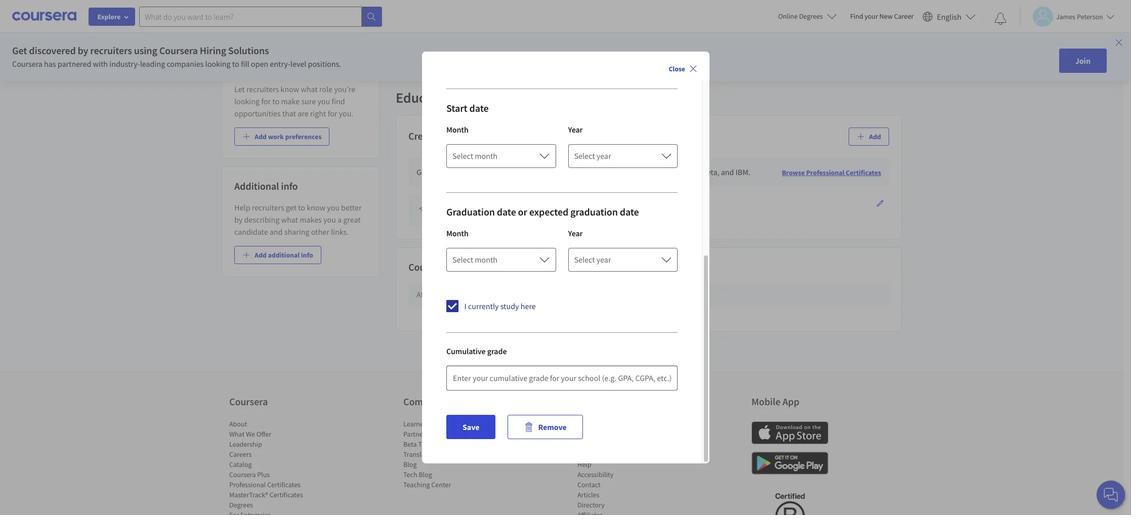 Task type: vqa. For each thing, say whether or not it's contained in the screenshot.
National Mineral Index
no



Task type: locate. For each thing, give the bounding box(es) containing it.
companies down hiring
[[167, 59, 204, 69]]

about link
[[229, 420, 247, 429]]

0 horizontal spatial industry-
[[109, 59, 140, 69]]

know up "makes"
[[307, 203, 326, 213]]

companies
[[167, 59, 204, 69], [621, 167, 658, 177]]

you left a
[[324, 215, 336, 225]]

work inside add your past work experience here. if you're just starting out, you can add internships or volunteer experience instead.
[[465, 30, 482, 40]]

0 vertical spatial looking
[[205, 59, 231, 69]]

0 vertical spatial or
[[709, 30, 716, 40]]

add inside button
[[869, 132, 881, 141]]

blog up tech
[[404, 460, 417, 470]]

center
[[432, 481, 451, 490]]

1 horizontal spatial or
[[709, 30, 716, 40]]

1 vertical spatial month
[[475, 255, 497, 265]]

industry- right the from
[[564, 167, 595, 177]]

for up 'opportunities'
[[261, 96, 271, 106]]

blog link
[[404, 460, 417, 470]]

0 vertical spatial recruiters
[[90, 44, 132, 57]]

know inside let recruiters know what role you're looking for to make sure you find opportunities that are right for you.
[[281, 84, 299, 94]]

2 vertical spatial professional
[[229, 481, 266, 490]]

professional certificates link
[[229, 481, 301, 490]]

you're up find
[[334, 84, 355, 94]]

1 horizontal spatial you're
[[547, 30, 568, 40]]

accessibility link
[[578, 471, 614, 480]]

info right additional at the left of the page
[[301, 251, 313, 260]]

recruiters left using
[[90, 44, 132, 57]]

by inside help recruiters get to know you better by describing what makes you a great candidate and sharing other links.
[[234, 215, 243, 225]]

0 vertical spatial year
[[597, 151, 611, 161]]

learning for start
[[465, 290, 493, 300]]

companies left like
[[621, 167, 658, 177]]

0 horizontal spatial what
[[281, 215, 298, 225]]

investors link
[[578, 430, 605, 439]]

None search field
[[139, 6, 382, 27]]

month
[[446, 124, 469, 135], [446, 228, 469, 238]]

accessibility
[[578, 471, 614, 480]]

your right the about
[[603, 290, 618, 300]]

2 horizontal spatial date
[[620, 205, 639, 218]]

google,
[[674, 167, 700, 177]]

info up get
[[281, 180, 298, 192]]

0 horizontal spatial list item
[[229, 511, 315, 515]]

2 month from the top
[[475, 255, 497, 265]]

experience left the if
[[483, 30, 520, 40]]

by up candidate
[[234, 215, 243, 225]]

additional info
[[234, 180, 298, 192]]

learning for first
[[493, 261, 529, 273]]

get left discovered
[[12, 44, 27, 57]]

year for start date
[[568, 124, 583, 135]]

professional right browse
[[807, 168, 845, 177]]

2 horizontal spatial your
[[865, 12, 878, 21]]

leadership link
[[229, 440, 262, 449]]

testers
[[418, 440, 439, 449]]

know inside help recruiters get to know you better by describing what makes you a great candidate and sharing other links.
[[307, 203, 326, 213]]

1 vertical spatial or
[[518, 205, 527, 218]]

looking
[[205, 59, 231, 69], [234, 96, 260, 106]]

close button
[[665, 60, 701, 78]]

you're inside add your past work experience here. if you're just starting out, you can add internships or volunteer experience instead.
[[547, 30, 568, 40]]

or
[[709, 30, 716, 40], [518, 205, 527, 218]]

and down "describing"
[[270, 227, 283, 237]]

select year up get job-ready with role-based training from industry-leading companies like google, meta, and ibm.
[[574, 151, 611, 161]]

you left start
[[434, 290, 447, 300]]

1 horizontal spatial by
[[234, 215, 243, 225]]

1 horizontal spatial with
[[464, 167, 479, 177]]

recruiters inside help recruiters get to know you better by describing what makes you a great candidate and sharing other links.
[[252, 203, 284, 213]]

2 vertical spatial recruiters
[[252, 203, 284, 213]]

and left ibm.
[[721, 167, 734, 177]]

list for community
[[404, 419, 490, 490]]

update profile visibility
[[259, 32, 342, 43]]

1 vertical spatial experience
[[417, 42, 454, 53]]

with left role-
[[464, 167, 479, 177]]

1 vertical spatial by
[[234, 215, 243, 225]]

i
[[465, 301, 467, 311]]

0 vertical spatial experience
[[483, 30, 520, 40]]

help inside help recruiters get to know you better by describing what makes you a great candidate and sharing other links.
[[234, 203, 250, 213]]

coursera down catalog
[[229, 471, 256, 480]]

select month up role-
[[452, 151, 497, 161]]

leading down using
[[140, 59, 165, 69]]

positions.
[[308, 59, 341, 69]]

Cumulative grade text field
[[446, 365, 678, 391]]

0 vertical spatial blog
[[404, 460, 417, 470]]

1 horizontal spatial leading
[[595, 167, 620, 177]]

1 list from the left
[[229, 419, 315, 515]]

experience
[[483, 30, 520, 40], [417, 42, 454, 53]]

looking inside get discovered by recruiters using coursera hiring solutions coursera has partnered with industry-leading companies looking to fill open entry-level positions.
[[205, 59, 231, 69]]

select month up start
[[452, 255, 497, 265]]

industry- inside get discovered by recruiters using coursera hiring solutions coursera has partnered with industry-leading companies looking to fill open entry-level positions.
[[109, 59, 140, 69]]

cumulative
[[446, 346, 486, 356]]

browse professional certificates
[[782, 168, 881, 177]]

we
[[246, 430, 255, 439]]

1 horizontal spatial info
[[301, 251, 313, 260]]

2 horizontal spatial to
[[298, 203, 305, 213]]

0 vertical spatial month
[[446, 124, 469, 135]]

1 vertical spatial help
[[578, 460, 592, 470]]

0 horizontal spatial list
[[229, 419, 315, 515]]

1 vertical spatial what
[[281, 215, 298, 225]]

directory link
[[578, 501, 605, 510]]

recruiters right let
[[247, 84, 279, 94]]

work up instead.
[[465, 30, 482, 40]]

1 month from the top
[[446, 124, 469, 135]]

1 horizontal spatial professional
[[453, 211, 495, 222]]

1 vertical spatial to
[[273, 96, 280, 106]]

year down graduation
[[568, 228, 583, 238]]

ibm.
[[736, 167, 751, 177]]

1 vertical spatial select month
[[452, 255, 497, 265]]

what
[[301, 84, 318, 94], [281, 215, 298, 225]]

mobile
[[752, 396, 781, 408]]

your for find
[[865, 12, 878, 21]]

1 horizontal spatial get
[[417, 167, 428, 177]]

what down get
[[281, 215, 298, 225]]

0 vertical spatial month
[[475, 151, 497, 161]]

what inside let recruiters know what role you're looking for to make sure you find opportunities that are right for you.
[[301, 84, 318, 94]]

year for graduation date or expected graduation date
[[597, 255, 611, 265]]

experience down past
[[417, 42, 454, 53]]

1 horizontal spatial looking
[[234, 96, 260, 106]]

coursera image
[[12, 8, 76, 24]]

expected
[[529, 205, 568, 218]]

year up get job-ready with role-based training from industry-leading companies like google, meta, and ibm.
[[568, 124, 583, 135]]

mastertrack®
[[229, 491, 268, 500]]

1 horizontal spatial industry-
[[564, 167, 595, 177]]

month right 'skills-'
[[475, 255, 497, 265]]

year
[[597, 151, 611, 161], [597, 255, 611, 265]]

select month for graduation
[[452, 255, 497, 265]]

help for help accessibility contact articles directory
[[578, 460, 592, 470]]

1 vertical spatial select year button
[[568, 247, 678, 272]]

help for help recruiters get to know you better by describing what makes you a great candidate and sharing other links.
[[234, 203, 250, 213]]

you're
[[547, 30, 568, 40], [334, 84, 355, 94]]

1 vertical spatial professional
[[453, 211, 495, 222]]

work inside "button"
[[268, 132, 284, 141]]

add for add additional info
[[255, 251, 267, 260]]

1 vertical spatial know
[[307, 203, 326, 213]]

learners link
[[404, 420, 429, 429]]

certificates down professional certificates link
[[270, 491, 303, 500]]

offer
[[257, 430, 271, 439]]

1 vertical spatial year
[[597, 255, 611, 265]]

for
[[261, 96, 271, 106], [328, 108, 337, 118]]

1 vertical spatial companies
[[621, 167, 658, 177]]

looking down let
[[234, 96, 260, 106]]

select month button for graduation
[[446, 247, 556, 272]]

get left job-
[[417, 167, 428, 177]]

0 vertical spatial get
[[12, 44, 27, 57]]

help up "describing"
[[234, 203, 250, 213]]

1 horizontal spatial date
[[497, 205, 516, 218]]

coursera skills-first learning
[[409, 261, 529, 273]]

select month button
[[446, 144, 556, 168], [446, 247, 556, 272]]

school
[[497, 211, 519, 222]]

1 vertical spatial industry-
[[564, 167, 595, 177]]

0 vertical spatial help
[[234, 203, 250, 213]]

0 vertical spatial to
[[232, 59, 239, 69]]

coursera up about link
[[229, 396, 268, 408]]

here. left the if
[[522, 30, 539, 40]]

links.
[[331, 227, 349, 237]]

select year for graduation date or expected graduation date
[[574, 255, 611, 265]]

tech blog link
[[404, 471, 432, 480]]

currently
[[468, 301, 499, 311]]

get inside get discovered by recruiters using coursera hiring solutions coursera has partnered with industry-leading companies looking to fill open entry-level positions.
[[12, 44, 27, 57]]

0 horizontal spatial blog
[[404, 460, 417, 470]]

you're inside let recruiters know what role you're looking for to make sure you find opportunities that are right for you.
[[334, 84, 355, 94]]

and
[[721, 167, 734, 177], [270, 227, 283, 237]]

get job-ready with role-based training from industry-leading companies like google, meta, and ibm.
[[417, 167, 751, 177]]

will
[[651, 290, 662, 300]]

help up accessibility at the bottom
[[578, 460, 592, 470]]

2 vertical spatial to
[[298, 203, 305, 213]]

know up make
[[281, 84, 299, 94]]

list
[[229, 419, 315, 515], [404, 419, 490, 490], [578, 419, 664, 515]]

additional
[[268, 251, 300, 260]]

your inside add your past work experience here. if you're just starting out, you can add internships or volunteer experience instead.
[[432, 30, 447, 40]]

1 vertical spatial learning
[[465, 290, 493, 300]]

careers
[[229, 450, 252, 459]]

join button
[[1060, 49, 1107, 73]]

month up role-
[[475, 151, 497, 161]]

mastertrack® certificates link
[[229, 491, 303, 500]]

learning up the currently
[[465, 290, 493, 300]]

1 horizontal spatial here.
[[690, 290, 707, 300]]

0 vertical spatial know
[[281, 84, 299, 94]]

for down find
[[328, 108, 337, 118]]

0 vertical spatial and
[[721, 167, 734, 177]]

coursera inside about what we offer leadership careers catalog coursera plus professional certificates mastertrack® certificates degrees
[[229, 471, 256, 480]]

2 select month from the top
[[452, 255, 497, 265]]

1 horizontal spatial experience
[[483, 30, 520, 40]]

info
[[281, 180, 298, 192], [301, 251, 313, 260]]

1 vertical spatial work
[[268, 132, 284, 141]]

contact
[[578, 481, 601, 490]]

get for job-
[[417, 167, 428, 177]]

help inside help accessibility contact articles directory
[[578, 460, 592, 470]]

year up get job-ready with role-based training from industry-leading companies like google, meta, and ibm.
[[597, 151, 611, 161]]

1 horizontal spatial list item
[[578, 511, 664, 515]]

0 horizontal spatial professional
[[229, 481, 266, 490]]

2 vertical spatial your
[[603, 290, 618, 300]]

professional inside about what we offer leadership careers catalog coursera plus professional certificates mastertrack® certificates degrees
[[229, 481, 266, 490]]

0 horizontal spatial help
[[234, 203, 250, 213]]

0 vertical spatial info
[[281, 180, 298, 192]]

1 vertical spatial here.
[[690, 290, 707, 300]]

you left 'can'
[[626, 30, 639, 40]]

work down the that
[[268, 132, 284, 141]]

2 select year from the top
[[574, 255, 611, 265]]

2 vertical spatial certificates
[[270, 491, 303, 500]]

1 year from the top
[[597, 151, 611, 161]]

add for add
[[869, 132, 881, 141]]

1 select month button from the top
[[446, 144, 556, 168]]

save
[[463, 422, 479, 432]]

or left volunteer
[[709, 30, 716, 40]]

about what we offer leadership careers catalog coursera plus professional certificates mastertrack® certificates degrees
[[229, 420, 303, 510]]

graduation date or expected graduation date
[[446, 205, 639, 218]]

1 select year from the top
[[574, 151, 611, 161]]

after you start learning on coursera, information about your progress will appear here.
[[417, 290, 707, 300]]

industry- down using
[[109, 59, 140, 69]]

2 select month button from the top
[[446, 247, 556, 272]]

0 horizontal spatial here.
[[522, 30, 539, 40]]

0 vertical spatial what
[[301, 84, 318, 94]]

skills-
[[449, 261, 474, 273]]

0 vertical spatial year
[[568, 124, 583, 135]]

blog up teaching center link
[[419, 471, 432, 480]]

by up 'partnered'
[[78, 44, 88, 57]]

you up a
[[327, 203, 340, 213]]

coursera,
[[505, 290, 538, 300]]

leading up graduation
[[595, 167, 620, 177]]

1 vertical spatial select year
[[574, 255, 611, 265]]

recruiters up "describing"
[[252, 203, 284, 213]]

3 list from the left
[[578, 419, 664, 515]]

date right start
[[469, 102, 489, 114]]

0 vertical spatial companies
[[167, 59, 204, 69]]

date for start
[[469, 102, 489, 114]]

date left degree
[[497, 205, 516, 218]]

1 vertical spatial and
[[270, 227, 283, 237]]

select year up the about
[[574, 255, 611, 265]]

1 horizontal spatial companies
[[621, 167, 658, 177]]

1 month from the top
[[475, 151, 497, 161]]

by inside get discovered by recruiters using coursera hiring solutions coursera has partnered with industry-leading companies looking to fill open entry-level positions.
[[78, 44, 88, 57]]

1 horizontal spatial what
[[301, 84, 318, 94]]

1 vertical spatial get
[[417, 167, 428, 177]]

0 vertical spatial for
[[261, 96, 271, 106]]

date for graduation
[[497, 205, 516, 218]]

learning right first
[[493, 261, 529, 273]]

1 vertical spatial your
[[432, 30, 447, 40]]

here. right appear
[[690, 290, 707, 300]]

dialog
[[422, 0, 710, 464]]

or left expected
[[518, 205, 527, 218]]

0 horizontal spatial looking
[[205, 59, 231, 69]]

1 list item from the left
[[229, 511, 315, 515]]

2 list from the left
[[404, 419, 490, 490]]

to left make
[[273, 96, 280, 106]]

2 year from the top
[[568, 228, 583, 238]]

0 horizontal spatial by
[[78, 44, 88, 57]]

a
[[338, 215, 342, 225]]

0 horizontal spatial with
[[93, 59, 108, 69]]

recruiters inside let recruiters know what role you're looking for to make sure you find opportunities that are right for you.
[[247, 84, 279, 94]]

here
[[521, 301, 536, 311]]

list for coursera
[[229, 419, 315, 515]]

makes
[[300, 215, 322, 225]]

looking down hiring
[[205, 59, 231, 69]]

contact link
[[578, 481, 601, 490]]

0 horizontal spatial you're
[[334, 84, 355, 94]]

certificates up "edit details for professional school degree  in majorname at turtle mountain community college." icon
[[846, 168, 881, 177]]

month down start
[[446, 124, 469, 135]]

select month
[[452, 151, 497, 161], [452, 255, 497, 265]]

0 vertical spatial professional
[[807, 168, 845, 177]]

to inside help recruiters get to know you better by describing what makes you a great candidate and sharing other links.
[[298, 203, 305, 213]]

your right find on the right of the page
[[865, 12, 878, 21]]

starting
[[584, 30, 610, 40]]

help
[[234, 203, 250, 213], [578, 460, 592, 470]]

date right graduation
[[620, 205, 639, 218]]

0 vertical spatial select year
[[574, 151, 611, 161]]

professional
[[807, 168, 845, 177], [453, 211, 495, 222], [229, 481, 266, 490]]

certificates up mastertrack® certificates link
[[267, 481, 301, 490]]

list containing learners
[[404, 419, 490, 490]]

graduation
[[570, 205, 618, 218]]

1 vertical spatial year
[[568, 228, 583, 238]]

2 month from the top
[[446, 228, 469, 238]]

you inside let recruiters know what role you're looking for to make sure you find opportunities that are right for you.
[[318, 96, 330, 106]]

2 select year button from the top
[[568, 247, 678, 272]]

professional left school
[[453, 211, 495, 222]]

add inside add your past work experience here. if you're just starting out, you can add internships or volunteer experience instead.
[[417, 30, 430, 40]]

remove
[[538, 422, 567, 432]]

1 horizontal spatial for
[[328, 108, 337, 118]]

month down graduation at the top of the page
[[446, 228, 469, 238]]

0 vertical spatial with
[[93, 59, 108, 69]]

1 year from the top
[[568, 124, 583, 135]]

1 horizontal spatial know
[[307, 203, 326, 213]]

what up sure
[[301, 84, 318, 94]]

english button
[[919, 0, 980, 33]]

1 select month from the top
[[452, 151, 497, 161]]

select up the about
[[574, 255, 595, 265]]

recruiters
[[90, 44, 132, 57], [247, 84, 279, 94], [252, 203, 284, 213]]

list item
[[229, 511, 315, 515], [578, 511, 664, 515]]

professional up mastertrack®
[[229, 481, 266, 490]]

0 horizontal spatial or
[[518, 205, 527, 218]]

list item down directory 'link' in the bottom of the page
[[578, 511, 664, 515]]

you for can
[[626, 30, 639, 40]]

1 select year button from the top
[[568, 144, 678, 168]]

you inside add your past work experience here. if you're just starting out, you can add internships or volunteer experience instead.
[[626, 30, 639, 40]]

you for find
[[318, 96, 330, 106]]

let
[[234, 84, 245, 94]]

with right 'partnered'
[[93, 59, 108, 69]]

add
[[654, 30, 667, 40]]

you're right the if
[[547, 30, 568, 40]]

you down role
[[318, 96, 330, 106]]

add for add your past work experience here. if you're just starting out, you can add internships or volunteer experience instead.
[[417, 30, 430, 40]]

chat with us image
[[1103, 487, 1119, 503]]

learners
[[404, 420, 429, 429]]

to right get
[[298, 203, 305, 213]]

2 year from the top
[[597, 255, 611, 265]]

0 vertical spatial you're
[[547, 30, 568, 40]]

0 horizontal spatial your
[[432, 30, 447, 40]]

0 horizontal spatial date
[[469, 102, 489, 114]]

1 vertical spatial info
[[301, 251, 313, 260]]

what
[[229, 430, 245, 439]]

select year for start date
[[574, 151, 611, 161]]

your left past
[[432, 30, 447, 40]]

0 vertical spatial leading
[[140, 59, 165, 69]]

list item down mastertrack® certificates link
[[229, 511, 315, 515]]

1 horizontal spatial work
[[465, 30, 482, 40]]

1 vertical spatial select month button
[[446, 247, 556, 272]]

year up the about
[[597, 255, 611, 265]]

translators
[[404, 450, 437, 459]]

your
[[865, 12, 878, 21], [432, 30, 447, 40], [603, 290, 618, 300]]

to left the fill at the top of the page
[[232, 59, 239, 69]]

list containing about
[[229, 419, 315, 515]]

0 horizontal spatial for
[[261, 96, 271, 106]]

0 horizontal spatial get
[[12, 44, 27, 57]]

0 vertical spatial select month
[[452, 151, 497, 161]]

get
[[286, 203, 297, 213]]

show notifications image
[[995, 13, 1007, 25]]

2 horizontal spatial list
[[578, 419, 664, 515]]

0 vertical spatial learning
[[493, 261, 529, 273]]



Task type: describe. For each thing, give the bounding box(es) containing it.
appear
[[664, 290, 688, 300]]

progress
[[620, 290, 649, 300]]

study
[[501, 301, 519, 311]]

credentials
[[409, 130, 458, 142]]

recruiters for let
[[247, 84, 279, 94]]

get it on google play image
[[752, 452, 829, 475]]

entry-
[[270, 59, 291, 69]]

select month for start
[[452, 151, 497, 161]]

1 vertical spatial certificates
[[267, 481, 301, 490]]

leading inside get discovered by recruiters using coursera hiring solutions coursera has partnered with industry-leading companies looking to fill open entry-level positions.
[[140, 59, 165, 69]]

add additional info button
[[234, 246, 321, 264]]

first
[[474, 261, 491, 273]]

browse professional certificates link
[[782, 168, 881, 177]]

add for add work preferences
[[255, 132, 267, 141]]

recruiters for help
[[252, 203, 284, 213]]

teaching
[[404, 481, 430, 490]]

open
[[251, 59, 268, 69]]

role
[[319, 84, 333, 94]]

help link
[[578, 460, 592, 470]]

1 vertical spatial with
[[464, 167, 479, 177]]

1 horizontal spatial and
[[721, 167, 734, 177]]

additional
[[234, 180, 279, 192]]

0 horizontal spatial info
[[281, 180, 298, 192]]

add your past work experience here. if you're just starting out, you can add internships or volunteer experience instead.
[[417, 30, 750, 53]]

degrees link
[[229, 501, 253, 510]]

press link
[[578, 420, 594, 429]]

meta,
[[701, 167, 720, 177]]

with inside get discovered by recruiters using coursera hiring solutions coursera has partnered with industry-leading companies looking to fill open entry-level positions.
[[93, 59, 108, 69]]

help accessibility contact articles directory
[[578, 460, 614, 510]]

to inside get discovered by recruiters using coursera hiring solutions coursera has partnered with industry-leading companies looking to fill open entry-level positions.
[[232, 59, 239, 69]]

right
[[310, 108, 326, 118]]

coursera left has
[[12, 59, 42, 69]]

edit details for professional school degree  in majorname at turtle mountain community college. image
[[876, 199, 885, 207]]

learners partners beta testers translators blog tech blog teaching center
[[404, 420, 451, 490]]

find
[[332, 96, 345, 106]]

degrees
[[229, 501, 253, 510]]

articles link
[[578, 491, 600, 500]]

let recruiters know what role you're looking for to make sure you find opportunities that are right for you.
[[234, 84, 355, 118]]

get discovered by recruiters using coursera hiring solutions coursera has partnered with industry-leading companies looking to fill open entry-level positions.
[[12, 44, 341, 69]]

about
[[581, 290, 601, 300]]

companies inside get discovered by recruiters using coursera hiring solutions coursera has partnered with industry-leading companies looking to fill open entry-level positions.
[[167, 59, 204, 69]]

partners
[[404, 430, 428, 439]]

logo of certified b corporation image
[[769, 488, 811, 515]]

month for start
[[446, 124, 469, 135]]

and inside help recruiters get to know you better by describing what makes you a great candidate and sharing other links.
[[270, 227, 283, 237]]

month for graduation
[[446, 228, 469, 238]]

close
[[669, 64, 685, 73]]

select up ready
[[452, 151, 473, 161]]

select up get job-ready with role-based training from industry-leading companies like google, meta, and ibm.
[[574, 151, 595, 161]]

get for discovered
[[12, 44, 27, 57]]

dialog containing start date
[[422, 0, 710, 464]]

find your new career link
[[846, 10, 919, 23]]

based
[[496, 167, 517, 177]]

tech
[[404, 471, 417, 480]]

professional school degree
[[453, 211, 544, 222]]

find
[[851, 12, 864, 21]]

add additional info
[[255, 251, 313, 260]]

remove button
[[508, 415, 583, 439]]

select year button for start date
[[568, 144, 678, 168]]

articles
[[578, 491, 600, 500]]

month for start
[[475, 151, 497, 161]]

you.
[[339, 108, 354, 118]]

or inside dialog
[[518, 205, 527, 218]]

month for graduation
[[475, 255, 497, 265]]

what inside help recruiters get to know you better by describing what makes you a great candidate and sharing other links.
[[281, 215, 298, 225]]

after
[[417, 290, 433, 300]]

you for a
[[324, 215, 336, 225]]

visibility
[[312, 32, 342, 43]]

select left first
[[452, 255, 473, 265]]

0 horizontal spatial experience
[[417, 42, 454, 53]]

profile
[[287, 32, 310, 43]]

download on the app store image
[[752, 422, 829, 445]]

update profile visibility button
[[251, 25, 350, 50]]

volunteer
[[717, 30, 750, 40]]

solutions
[[228, 44, 269, 57]]

add button
[[849, 127, 890, 146]]

select year button for graduation date or expected graduation date
[[568, 247, 678, 272]]

sure
[[301, 96, 316, 106]]

instead.
[[455, 42, 482, 53]]

1 vertical spatial blog
[[419, 471, 432, 480]]

i currently study here
[[465, 301, 536, 311]]

beta testers link
[[404, 440, 439, 449]]

make
[[281, 96, 300, 106]]

using
[[134, 44, 157, 57]]

info inside "button"
[[301, 251, 313, 260]]

coursera plus link
[[229, 471, 270, 480]]

2 list item from the left
[[578, 511, 664, 515]]

press investors terms
[[578, 420, 605, 449]]

find your new career
[[851, 12, 914, 21]]

1 vertical spatial for
[[328, 108, 337, 118]]

coursera up after
[[409, 261, 447, 273]]

add work preferences button
[[234, 128, 330, 146]]

cumulative grade
[[446, 346, 507, 356]]

role-
[[481, 167, 496, 177]]

fill
[[241, 59, 249, 69]]

has
[[44, 59, 56, 69]]

to inside let recruiters know what role you're looking for to make sure you find opportunities that are right for you.
[[273, 96, 280, 106]]

recruiters inside get discovered by recruiters using coursera hiring solutions coursera has partnered with industry-leading companies looking to fill open entry-level positions.
[[90, 44, 132, 57]]

what we offer link
[[229, 430, 271, 439]]

0 vertical spatial certificates
[[846, 168, 881, 177]]

terms link
[[578, 440, 596, 449]]

press
[[578, 420, 594, 429]]

career
[[895, 12, 914, 21]]

your for add
[[432, 30, 447, 40]]

looking inside let recruiters know what role you're looking for to make sure you find opportunities that are right for you.
[[234, 96, 260, 106]]

like
[[660, 167, 672, 177]]

better
[[341, 203, 362, 213]]

join
[[1076, 56, 1091, 66]]

partners link
[[404, 430, 428, 439]]

job-
[[430, 167, 443, 177]]

1 horizontal spatial your
[[603, 290, 618, 300]]

that
[[282, 108, 296, 118]]

translators link
[[404, 450, 437, 459]]

if
[[541, 30, 545, 40]]

year for start date
[[597, 151, 611, 161]]

coursera right using
[[159, 44, 198, 57]]

select month button for start
[[446, 144, 556, 168]]

start
[[446, 102, 467, 114]]

teaching center link
[[404, 481, 451, 490]]

opportunities
[[234, 108, 281, 118]]

list containing press
[[578, 419, 664, 515]]

here. inside add your past work experience here. if you're just starting out, you can add internships or volunteer experience instead.
[[522, 30, 539, 40]]

training
[[518, 167, 545, 177]]

year for graduation date or expected graduation date
[[568, 228, 583, 238]]

or inside add your past work experience here. if you're just starting out, you can add internships or volunteer experience instead.
[[709, 30, 716, 40]]

partnered
[[58, 59, 91, 69]]



